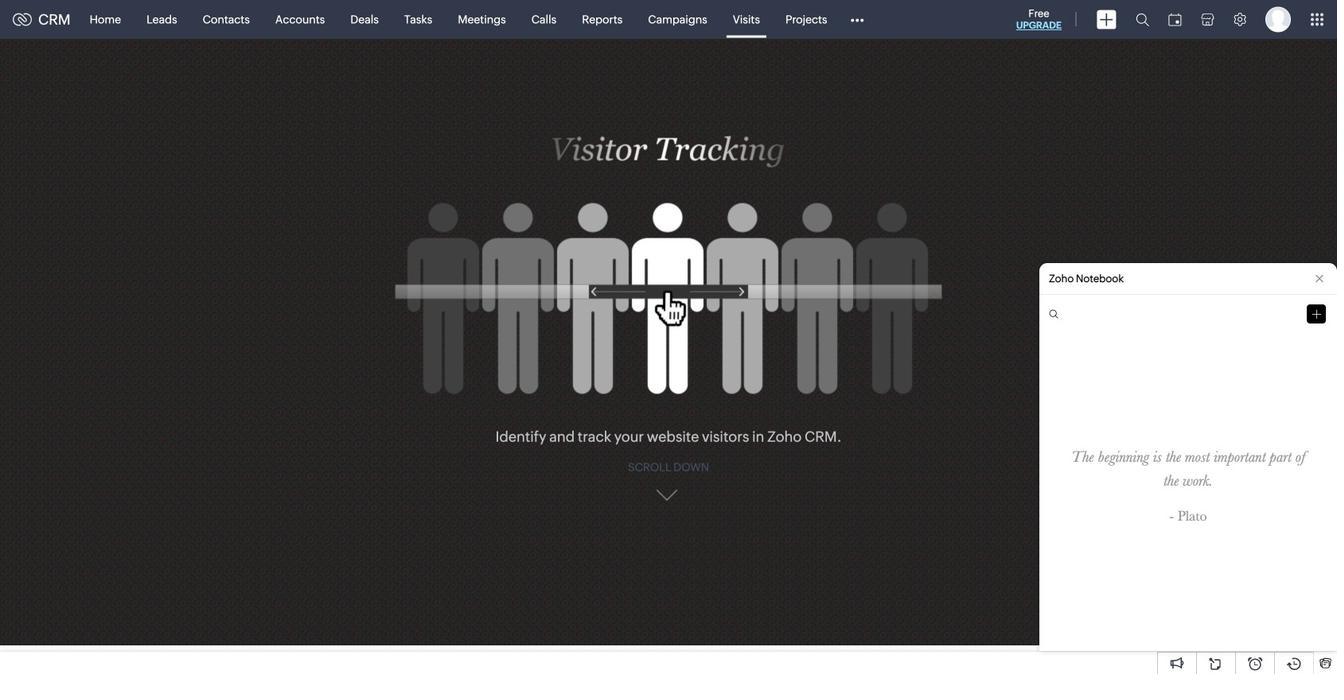 Task type: vqa. For each thing, say whether or not it's contained in the screenshot.
bottommost import
no



Task type: locate. For each thing, give the bounding box(es) containing it.
create menu image
[[1097, 10, 1117, 29]]

Other Modules field
[[840, 7, 874, 32]]

search image
[[1136, 13, 1149, 26]]



Task type: describe. For each thing, give the bounding box(es) containing it.
profile element
[[1256, 0, 1301, 39]]

create menu element
[[1087, 0, 1126, 39]]

profile image
[[1266, 7, 1291, 32]]

calendar image
[[1168, 13, 1182, 26]]

logo image
[[13, 13, 32, 26]]

search element
[[1126, 0, 1159, 39]]



